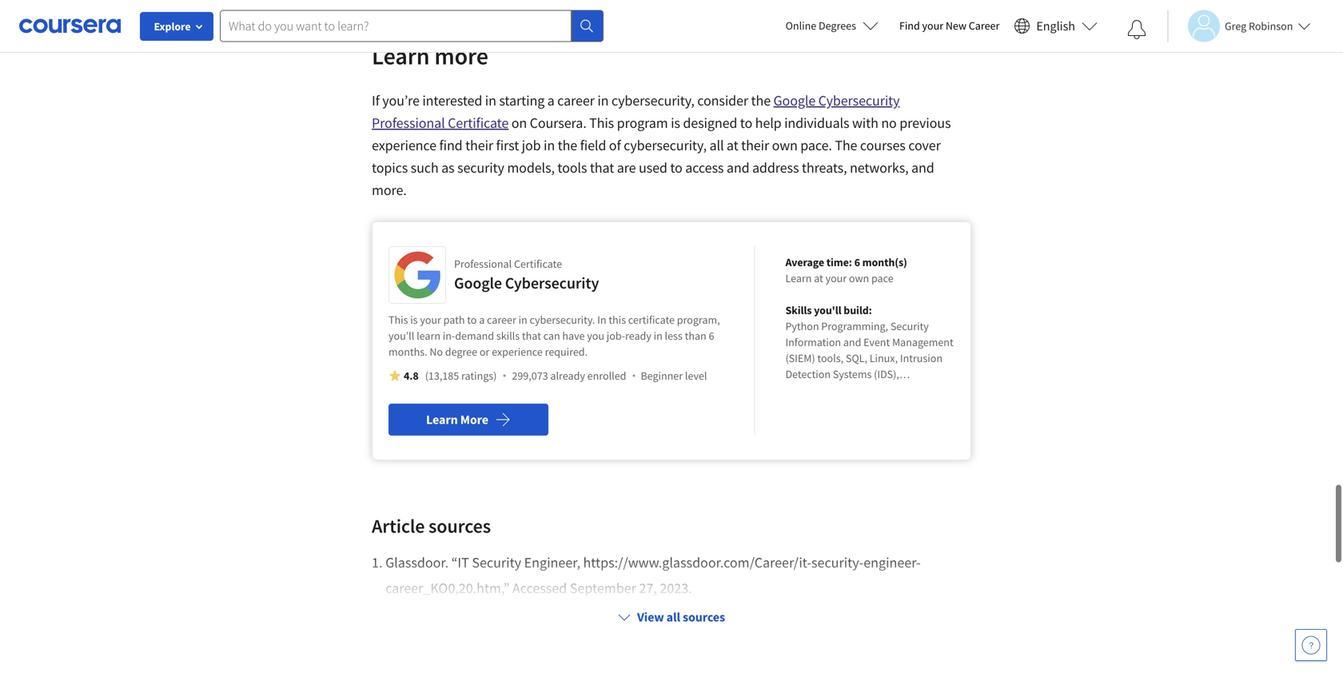 Task type: vqa. For each thing, say whether or not it's contained in the screenshot.
an
no



Task type: locate. For each thing, give the bounding box(es) containing it.
and
[[727, 159, 750, 177], [912, 159, 935, 177]]

0 vertical spatial experience
[[372, 136, 437, 154]]

1 horizontal spatial a
[[548, 92, 555, 110]]

2 horizontal spatial your
[[923, 18, 944, 33]]

already
[[551, 369, 585, 383]]

pace
[[872, 271, 894, 286]]

learn for learn more
[[372, 41, 430, 71]]

own inside average time: 6 month(s) learn at your own pace
[[849, 271, 870, 286]]

at down 'average'
[[814, 271, 824, 286]]

a up demand at the left of the page
[[479, 313, 485, 327]]

0 horizontal spatial a
[[479, 313, 485, 327]]

1 vertical spatial cybersecurity,
[[624, 136, 707, 154]]

experience down the skills
[[492, 345, 543, 359]]

2 their from the left
[[742, 136, 770, 154]]

find your new career
[[900, 18, 1000, 33]]

previous
[[900, 114, 951, 132]]

is up you'll
[[411, 313, 418, 327]]

view all sources button
[[612, 601, 732, 633]]

designed
[[683, 114, 738, 132]]

your right find
[[923, 18, 944, 33]]

learn left more
[[426, 412, 458, 428]]

the up help
[[751, 92, 771, 110]]

0 vertical spatial this
[[590, 114, 614, 132]]

this up you'll
[[389, 313, 408, 327]]

you'll
[[814, 303, 842, 318]]

1 vertical spatial google
[[454, 273, 502, 293]]

0 horizontal spatial 6
[[709, 329, 715, 343]]

1 vertical spatial at
[[814, 271, 824, 286]]

ready
[[625, 329, 652, 343]]

view all sources
[[637, 609, 725, 625]]

learn up you're
[[372, 41, 430, 71]]

1 vertical spatial sources
[[683, 609, 725, 625]]

0 horizontal spatial experience
[[372, 136, 437, 154]]

cybersecurity,
[[612, 92, 695, 110], [624, 136, 707, 154]]

6 right time:
[[855, 255, 861, 270]]

0 vertical spatial to
[[671, 159, 683, 177]]

help center image
[[1302, 636, 1321, 655]]

the inside on coursera. this program is designed ​​to help individuals with no previous experience find their first job in the field of cybersecurity, all at their own pace. the courses cover topics such as security models, tools that are used to access and address threats, networks, and more.
[[558, 136, 578, 154]]

1 horizontal spatial experience
[[492, 345, 543, 359]]

0 horizontal spatial career
[[487, 313, 517, 327]]

0 vertical spatial that
[[590, 159, 614, 177]]

0 horizontal spatial at
[[727, 136, 739, 154]]

1 vertical spatial to
[[467, 313, 477, 327]]

that down field
[[590, 159, 614, 177]]

2 vertical spatial your
[[420, 313, 441, 327]]

no
[[430, 345, 443, 359]]

to right used
[[671, 159, 683, 177]]

sources up it
[[429, 514, 491, 538]]

google inside professional certificate google cybersecurity
[[454, 273, 502, 293]]

that left the can
[[522, 329, 541, 343]]

address
[[753, 159, 799, 177]]

all right view on the bottom of the page
[[667, 609, 681, 625]]

1 horizontal spatial 6
[[855, 255, 861, 270]]

1 horizontal spatial at
[[814, 271, 824, 286]]

0 vertical spatial cybersecurity
[[819, 92, 900, 110]]

1 vertical spatial this
[[389, 313, 408, 327]]

learn
[[372, 41, 430, 71], [786, 271, 812, 286], [426, 412, 458, 428]]

0 horizontal spatial and
[[727, 159, 750, 177]]

list item
[[372, 550, 972, 601]]

at inside on coursera. this program is designed ​​to help individuals with no previous experience find their first job in the field of cybersecurity, all at their own pace. the courses cover topics such as security models, tools that are used to access and address threats, networks, and more.
[[727, 136, 739, 154]]

cybersecurity inside professional certificate google cybersecurity
[[505, 273, 599, 293]]

view
[[637, 609, 664, 625]]

and right access
[[727, 159, 750, 177]]

this up field
[[590, 114, 614, 132]]

0 horizontal spatial cybersecurity
[[505, 273, 599, 293]]

1 horizontal spatial google
[[774, 92, 816, 110]]

experience down professional
[[372, 136, 437, 154]]

0 vertical spatial certificate
[[514, 257, 562, 271]]

robinson
[[1249, 19, 1294, 33]]

1 horizontal spatial certificate
[[629, 313, 675, 327]]

google up individuals on the right top
[[774, 92, 816, 110]]

0 vertical spatial career
[[558, 92, 595, 110]]

0 vertical spatial is
[[671, 114, 681, 132]]

models,
[[507, 159, 555, 177]]

google down professional
[[454, 273, 502, 293]]

required.
[[545, 345, 588, 359]]

1 horizontal spatial all
[[710, 136, 724, 154]]

to up demand at the left of the page
[[467, 313, 477, 327]]

1 horizontal spatial sources
[[683, 609, 725, 625]]

find your new career link
[[892, 16, 1008, 36]]

1 vertical spatial all
[[667, 609, 681, 625]]

learn for learn more
[[426, 412, 458, 428]]

such
[[411, 159, 439, 177]]

0 horizontal spatial is
[[411, 313, 418, 327]]

this
[[590, 114, 614, 132], [389, 313, 408, 327]]

1 horizontal spatial their
[[742, 136, 770, 154]]

and down cover
[[912, 159, 935, 177]]

certificate
[[514, 257, 562, 271], [629, 313, 675, 327]]

0 horizontal spatial that
[[522, 329, 541, 343]]

job
[[522, 136, 541, 154]]

your
[[923, 18, 944, 33], [826, 271, 847, 286], [420, 313, 441, 327]]

help
[[756, 114, 782, 132]]

0 horizontal spatial google
[[454, 273, 502, 293]]

1 vertical spatial a
[[479, 313, 485, 327]]

1 horizontal spatial cybersecurity
[[819, 92, 900, 110]]

a
[[548, 92, 555, 110], [479, 313, 485, 327]]

it
[[458, 554, 469, 572]]

is
[[671, 114, 681, 132], [411, 313, 418, 327]]

the
[[751, 92, 771, 110], [558, 136, 578, 154]]

4.8 (13,185 ratings)
[[404, 369, 497, 383]]

in
[[485, 92, 497, 110], [598, 92, 609, 110], [544, 136, 555, 154], [519, 313, 528, 327], [654, 329, 663, 343]]

1 horizontal spatial own
[[849, 271, 870, 286]]

the up tools
[[558, 136, 578, 154]]

skills you'll build:
[[786, 303, 872, 318]]

cybersecurity, up the program
[[612, 92, 695, 110]]

1 vertical spatial 6
[[709, 329, 715, 343]]

6 right than
[[709, 329, 715, 343]]

degree
[[445, 345, 478, 359]]

1 horizontal spatial the
[[751, 92, 771, 110]]

this inside this is your path to a career in cybersecurity. in this certificate program, you'll learn in-demand skills that can have you job-ready in less than 6 months. no degree or experience required.
[[389, 313, 408, 327]]

1 horizontal spatial your
[[826, 271, 847, 286]]

1 vertical spatial career
[[487, 313, 517, 327]]

0 horizontal spatial this
[[389, 313, 408, 327]]

this is your path to a career in cybersecurity. in this certificate program, you'll learn in-demand skills that can have you job-ready in less than 6 months. no degree or experience required.
[[389, 313, 720, 359]]

all down designed
[[710, 136, 724, 154]]

that inside on coursera. this program is designed ​​to help individuals with no previous experience find their first job in the field of cybersecurity, all at their own pace. the courses cover topics such as security models, tools that are used to access and address threats, networks, and more.
[[590, 159, 614, 177]]

None search field
[[220, 10, 604, 42]]

in up field
[[598, 92, 609, 110]]

, https://www.glassdoor.com/career/it-security-engineer- career_ko0,20.htm," accessed september 27, 2023.
[[386, 554, 921, 597]]

career
[[558, 92, 595, 110], [487, 313, 517, 327]]

0 vertical spatial google
[[774, 92, 816, 110]]

1 vertical spatial is
[[411, 313, 418, 327]]

that inside this is your path to a career in cybersecurity. in this certificate program, you'll learn in-demand skills that can have you job-ready in less than 6 months. no degree or experience required.
[[522, 329, 541, 343]]

0 vertical spatial 6
[[855, 255, 861, 270]]

career for starting
[[558, 92, 595, 110]]

1 horizontal spatial that
[[590, 159, 614, 177]]

job-
[[607, 329, 626, 343]]

to
[[671, 159, 683, 177], [467, 313, 477, 327]]

https://www.glassdoor.com/career/it-
[[584, 554, 812, 572]]

is inside on coursera. this program is designed ​​to help individuals with no previous experience find their first job in the field of cybersecurity, all at their own pace. the courses cover topics such as security models, tools that are used to access and address threats, networks, and more.
[[671, 114, 681, 132]]

find
[[439, 136, 463, 154]]

1 vertical spatial experience
[[492, 345, 543, 359]]

you're
[[383, 92, 420, 110]]

on coursera. this program is designed ​​to help individuals with no previous experience find their first job in the field of cybersecurity, all at their own pace. the courses cover topics such as security models, tools that are used to access and address threats, networks, and more.
[[372, 114, 951, 199]]

1
[[372, 554, 379, 572]]

it security engineer link
[[458, 554, 577, 572]]

1 vertical spatial that
[[522, 329, 541, 343]]

accessed
[[513, 579, 567, 597]]

1 vertical spatial learn
[[786, 271, 812, 286]]

learn down 'average'
[[786, 271, 812, 286]]

1 horizontal spatial this
[[590, 114, 614, 132]]

cybersecurity up with
[[819, 92, 900, 110]]

a for starting
[[548, 92, 555, 110]]

professional
[[454, 257, 512, 271]]

What do you want to learn? text field
[[220, 10, 572, 42]]

at inside average time: 6 month(s) learn at your own pace
[[814, 271, 824, 286]]

or
[[480, 345, 490, 359]]

greg robinson
[[1225, 19, 1294, 33]]

cybersecurity up cybersecurity. at the left of page
[[505, 273, 599, 293]]

sources inside dropdown button
[[683, 609, 725, 625]]

2 and from the left
[[912, 159, 935, 177]]

their down certificate
[[466, 136, 494, 154]]

career inside this is your path to a career in cybersecurity. in this certificate program, you'll learn in-demand skills that can have you job-ready in less than 6 months. no degree or experience required.
[[487, 313, 517, 327]]

all inside on coursera. this program is designed ​​to help individuals with no previous experience find their first job in the field of cybersecurity, all at their own pace. the courses cover topics such as security models, tools that are used to access and address threats, networks, and more.
[[710, 136, 724, 154]]

english
[[1037, 18, 1076, 34]]

learn inside "button"
[[426, 412, 458, 428]]

beginner
[[641, 369, 683, 383]]

1 vertical spatial your
[[826, 271, 847, 286]]

1 .
[[372, 554, 386, 572]]

certificate up ready
[[629, 313, 675, 327]]

their down ​​to
[[742, 136, 770, 154]]

cybersecurity, up used
[[624, 136, 707, 154]]

career up coursera. on the left top of the page
[[558, 92, 595, 110]]

2 vertical spatial learn
[[426, 412, 458, 428]]

1 vertical spatial certificate
[[629, 313, 675, 327]]

0 vertical spatial at
[[727, 136, 739, 154]]

your down time:
[[826, 271, 847, 286]]

engineer
[[524, 554, 577, 572]]

is inside this is your path to a career in cybersecurity. in this certificate program, you'll learn in-demand skills that can have you job-ready in less than 6 months. no degree or experience required.
[[411, 313, 418, 327]]

explore
[[154, 19, 191, 34]]

skills
[[497, 329, 520, 343]]

at down designed
[[727, 136, 739, 154]]

first
[[496, 136, 519, 154]]

0 horizontal spatial the
[[558, 136, 578, 154]]

0 vertical spatial sources
[[429, 514, 491, 538]]

new
[[946, 18, 967, 33]]

0 vertical spatial the
[[751, 92, 771, 110]]

0 vertical spatial all
[[710, 136, 724, 154]]

a for to
[[479, 313, 485, 327]]

0 horizontal spatial their
[[466, 136, 494, 154]]

1 horizontal spatial and
[[912, 159, 935, 177]]

september
[[570, 579, 637, 597]]

at
[[727, 136, 739, 154], [814, 271, 824, 286]]

cybersecurity inside google cybersecurity professional certificate
[[819, 92, 900, 110]]

article sources
[[372, 514, 491, 538]]

is right the program
[[671, 114, 681, 132]]

consider
[[698, 92, 749, 110]]

time:
[[827, 255, 853, 270]]

their
[[466, 136, 494, 154], [742, 136, 770, 154]]

that
[[590, 159, 614, 177], [522, 329, 541, 343]]

1 vertical spatial the
[[558, 136, 578, 154]]

your up learn
[[420, 313, 441, 327]]

networks,
[[850, 159, 909, 177]]

coursera image
[[19, 13, 121, 39]]

a inside this is your path to a career in cybersecurity. in this certificate program, you'll learn in-demand skills that can have you job-ready in less than 6 months. no degree or experience required.
[[479, 313, 485, 327]]

as
[[442, 159, 455, 177]]

0 horizontal spatial your
[[420, 313, 441, 327]]

0 horizontal spatial all
[[667, 609, 681, 625]]

certificate
[[448, 114, 509, 132]]

the
[[835, 136, 858, 154]]

1 horizontal spatial career
[[558, 92, 595, 110]]

certificate inside professional certificate google cybersecurity
[[514, 257, 562, 271]]

0 vertical spatial own
[[772, 136, 798, 154]]

own left pace
[[849, 271, 870, 286]]

1 vertical spatial own
[[849, 271, 870, 286]]

0 vertical spatial a
[[548, 92, 555, 110]]

0 horizontal spatial to
[[467, 313, 477, 327]]

1 horizontal spatial is
[[671, 114, 681, 132]]

0 horizontal spatial own
[[772, 136, 798, 154]]

1 vertical spatial cybersecurity
[[505, 273, 599, 293]]

own inside on coursera. this program is designed ​​to help individuals with no previous experience find their first job in the field of cybersecurity, all at their own pace. the courses cover topics such as security models, tools that are used to access and address threats, networks, and more.
[[772, 136, 798, 154]]

career up the skills
[[487, 313, 517, 327]]

sources down 2023.
[[683, 609, 725, 625]]

0 vertical spatial learn
[[372, 41, 430, 71]]

in right job
[[544, 136, 555, 154]]

glassdoor.
[[386, 554, 449, 572]]

a up coursera. on the left top of the page
[[548, 92, 555, 110]]

own up address
[[772, 136, 798, 154]]

0 vertical spatial your
[[923, 18, 944, 33]]

own
[[772, 136, 798, 154], [849, 271, 870, 286]]

0 horizontal spatial certificate
[[514, 257, 562, 271]]

6 inside average time: 6 month(s) learn at your own pace
[[855, 255, 861, 270]]

1 horizontal spatial to
[[671, 159, 683, 177]]

certificate right professional
[[514, 257, 562, 271]]

ratings)
[[462, 369, 497, 383]]

experience
[[372, 136, 437, 154], [492, 345, 543, 359]]



Task type: describe. For each thing, give the bounding box(es) containing it.
google image
[[394, 251, 442, 299]]

all inside dropdown button
[[667, 609, 681, 625]]

google cybersecurity professional certificate
[[372, 92, 900, 132]]

you
[[587, 329, 605, 343]]

with
[[853, 114, 879, 132]]

0 vertical spatial cybersecurity,
[[612, 92, 695, 110]]

engineer-
[[864, 554, 921, 572]]

(13,185
[[425, 369, 459, 383]]

to inside this is your path to a career in cybersecurity. in this certificate program, you'll learn in-demand skills that can have you job-ready in less than 6 months. no degree or experience required.
[[467, 313, 477, 327]]

career
[[969, 18, 1000, 33]]

program
[[617, 114, 668, 132]]

in left 'less'
[[654, 329, 663, 343]]

in
[[598, 313, 607, 327]]

online degrees
[[786, 18, 857, 33]]

individuals
[[785, 114, 850, 132]]

in inside on coursera. this program is designed ​​to help individuals with no previous experience find their first job in the field of cybersecurity, all at their own pace. the courses cover topics such as security models, tools that are used to access and address threats, networks, and more.
[[544, 136, 555, 154]]

interested
[[423, 92, 483, 110]]

6 inside this is your path to a career in cybersecurity. in this certificate program, you'll learn in-demand skills that can have you job-ready in less than 6 months. no degree or experience required.
[[709, 329, 715, 343]]

demand
[[455, 329, 494, 343]]

on
[[512, 114, 527, 132]]

greg
[[1225, 19, 1247, 33]]

your inside this is your path to a career in cybersecurity. in this certificate program, you'll learn in-demand skills that can have you job-ready in less than 6 months. no degree or experience required.
[[420, 313, 441, 327]]

threats,
[[802, 159, 847, 177]]

learn more button
[[389, 404, 549, 436]]

certificate inside this is your path to a career in cybersecurity. in this certificate program, you'll learn in-demand skills that can have you job-ready in less than 6 months. no degree or experience required.
[[629, 313, 675, 327]]

to inside on coursera. this program is designed ​​to help individuals with no previous experience find their first job in the field of cybersecurity, all at their own pace. the courses cover topics such as security models, tools that are used to access and address threats, networks, and more.
[[671, 159, 683, 177]]

have
[[563, 329, 585, 343]]

security
[[458, 159, 505, 177]]

list item containing 1
[[372, 550, 972, 601]]

courses
[[861, 136, 906, 154]]

"
[[452, 554, 458, 572]]

career_ko0,20.htm,"
[[386, 579, 510, 597]]

degrees
[[819, 18, 857, 33]]

experience inside this is your path to a career in cybersecurity. in this certificate program, you'll learn in-demand skills that can have you job-ready in less than 6 months. no degree or experience required.
[[492, 345, 543, 359]]

than
[[685, 329, 707, 343]]

beginner level
[[641, 369, 707, 383]]

path
[[444, 313, 465, 327]]

your inside average time: 6 month(s) learn at your own pace
[[826, 271, 847, 286]]

27,
[[639, 579, 657, 597]]

cover
[[909, 136, 941, 154]]

,
[[577, 554, 581, 572]]

this inside on coursera. this program is designed ​​to help individuals with no previous experience find their first job in the field of cybersecurity, all at their own pace. the courses cover topics such as security models, tools that are used to access and address threats, networks, and more.
[[590, 114, 614, 132]]

topics
[[372, 159, 408, 177]]

article
[[372, 514, 425, 538]]

month(s)
[[863, 255, 908, 270]]

1 their from the left
[[466, 136, 494, 154]]

skills
[[786, 303, 812, 318]]

coursera.
[[530, 114, 587, 132]]

level
[[685, 369, 707, 383]]

in-
[[443, 329, 455, 343]]

this
[[609, 313, 626, 327]]

no
[[882, 114, 897, 132]]

tools
[[558, 159, 587, 177]]

explore button
[[140, 12, 214, 41]]

security
[[472, 554, 522, 572]]

more
[[461, 412, 489, 428]]

less
[[665, 329, 683, 343]]

0 horizontal spatial sources
[[429, 514, 491, 538]]

used
[[639, 159, 668, 177]]

​​to
[[740, 114, 753, 132]]

google cybersecurity professional certificate link
[[372, 92, 900, 132]]

in up the skills
[[519, 313, 528, 327]]

cybersecurity.
[[530, 313, 595, 327]]

professional
[[372, 114, 445, 132]]

1 and from the left
[[727, 159, 750, 177]]

cybersecurity, inside on coursera. this program is designed ​​to help individuals with no previous experience find their first job in the field of cybersecurity, all at their own pace. the courses cover topics such as security models, tools that are used to access and address threats, networks, and more.
[[624, 136, 707, 154]]

learn more
[[372, 41, 489, 71]]

english button
[[1008, 0, 1105, 52]]

learn
[[417, 329, 441, 343]]

learn inside average time: 6 month(s) learn at your own pace
[[786, 271, 812, 286]]

professional certificate google cybersecurity
[[454, 257, 599, 293]]

299,073
[[512, 369, 548, 383]]

if you're interested in starting a career in cybersecurity, consider the
[[372, 92, 774, 110]]

field
[[580, 136, 607, 154]]

career for to
[[487, 313, 517, 327]]

4.8
[[404, 369, 419, 383]]

find
[[900, 18, 920, 33]]

security-
[[812, 554, 864, 572]]

you'll
[[389, 329, 415, 343]]

299,073 already enrolled
[[512, 369, 627, 383]]

show notifications image
[[1128, 20, 1147, 39]]

can
[[544, 329, 560, 343]]

pace.
[[801, 136, 833, 154]]

learn more
[[426, 412, 489, 428]]

more
[[435, 41, 489, 71]]

access
[[686, 159, 724, 177]]

of
[[609, 136, 621, 154]]

experience inside on coursera. this program is designed ​​to help individuals with no previous experience find their first job in the field of cybersecurity, all at their own pace. the courses cover topics such as security models, tools that are used to access and address threats, networks, and more.
[[372, 136, 437, 154]]

average time: 6 month(s) learn at your own pace
[[786, 255, 908, 286]]

greg robinson button
[[1168, 10, 1311, 42]]

online
[[786, 18, 817, 33]]

glassdoor. " it security engineer
[[386, 554, 577, 572]]

in up certificate
[[485, 92, 497, 110]]

google inside google cybersecurity professional certificate
[[774, 92, 816, 110]]



